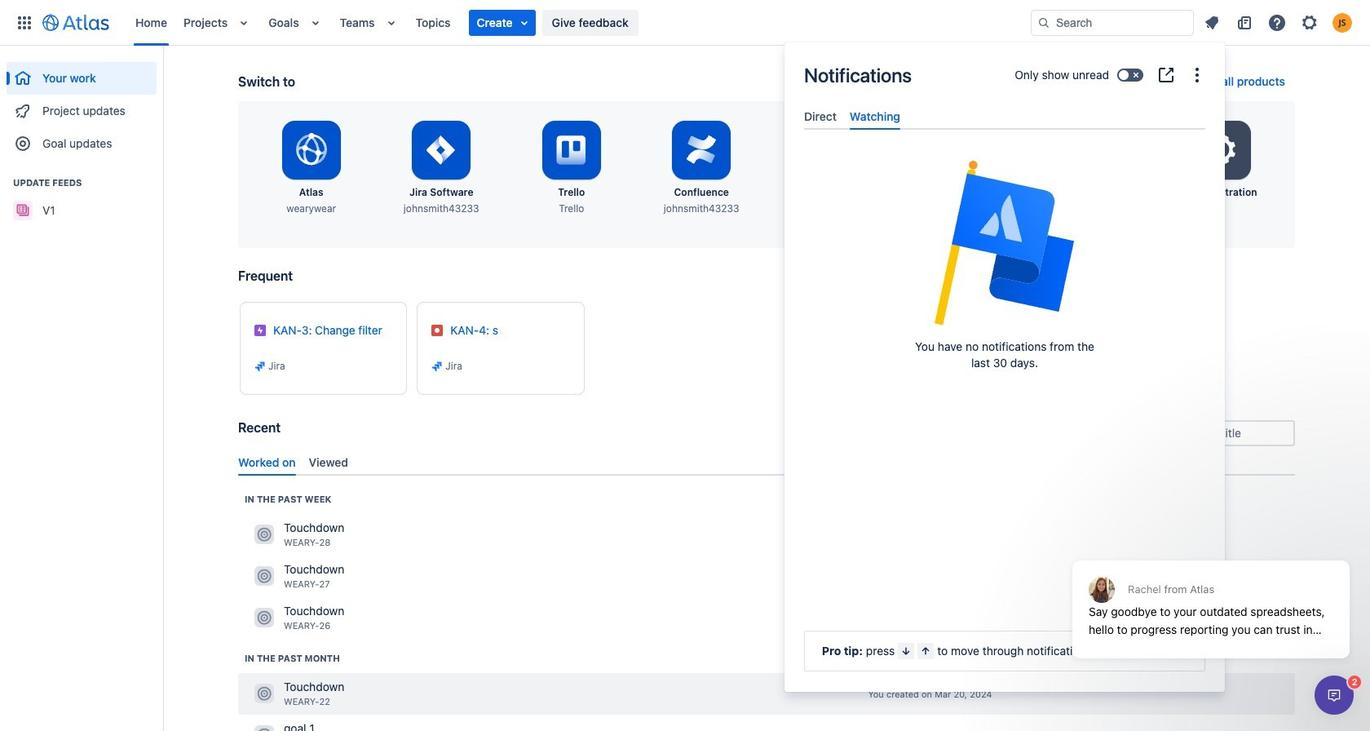 Task type: vqa. For each thing, say whether or not it's contained in the screenshot.
tab list
yes



Task type: describe. For each thing, give the bounding box(es) containing it.
0 vertical spatial heading
[[7, 176, 157, 189]]

arrow up image
[[920, 645, 933, 658]]

2 townsquare image from the top
[[255, 726, 274, 731]]

switch to... image
[[15, 13, 34, 32]]

arrow down image
[[900, 645, 913, 658]]

Search field
[[1031, 9, 1194, 35]]

jira image for first jira image from the right
[[431, 360, 444, 373]]

search image
[[1157, 426, 1170, 439]]

1 horizontal spatial list
[[1198, 9, 1361, 35]]

jira image for 1st jira image from the left
[[254, 360, 267, 373]]

list item inside top element
[[469, 9, 536, 35]]

0 horizontal spatial list
[[127, 0, 1031, 45]]

1 vertical spatial tab list
[[232, 448, 1302, 476]]

2 group from the top
[[7, 160, 157, 232]]



Task type: locate. For each thing, give the bounding box(es) containing it.
2 vertical spatial townsquare image
[[255, 684, 274, 704]]

Filter by title field
[[1152, 422, 1294, 445]]

0 vertical spatial tab list
[[798, 103, 1212, 130]]

1 vertical spatial townsquare image
[[255, 566, 274, 586]]

1 vertical spatial heading
[[245, 493, 332, 506]]

heading
[[7, 176, 157, 189], [245, 493, 332, 506], [245, 652, 340, 665]]

1 jira image from the left
[[254, 360, 267, 373]]

settings image
[[1300, 13, 1320, 32]]

tab panel
[[798, 130, 1212, 145]]

jira image
[[254, 360, 267, 373], [431, 360, 444, 373]]

1 townsquare image from the top
[[255, 525, 274, 544]]

dialog
[[785, 42, 1225, 692], [1065, 521, 1358, 671], [1315, 676, 1354, 715]]

tab list
[[798, 103, 1212, 130], [232, 448, 1302, 476]]

1 group from the top
[[7, 46, 157, 165]]

2 townsquare image from the top
[[255, 566, 274, 586]]

townsquare image
[[255, 525, 274, 544], [255, 566, 274, 586], [255, 684, 274, 704]]

list
[[127, 0, 1031, 45], [1198, 9, 1361, 35]]

0 horizontal spatial jira image
[[254, 360, 267, 373]]

0 horizontal spatial jira image
[[254, 360, 267, 373]]

2 jira image from the left
[[431, 360, 444, 373]]

1 townsquare image from the top
[[255, 608, 274, 628]]

1 horizontal spatial jira image
[[431, 360, 444, 373]]

group
[[7, 46, 157, 165], [7, 160, 157, 232]]

settings image
[[1203, 131, 1242, 170]]

2 vertical spatial heading
[[245, 652, 340, 665]]

banner
[[0, 0, 1371, 46]]

top element
[[10, 0, 1031, 45]]

open notifications in a new tab image
[[1157, 65, 1176, 85]]

help image
[[1268, 13, 1287, 32]]

1 jira image from the left
[[254, 360, 267, 373]]

2 jira image from the left
[[431, 360, 444, 373]]

account image
[[1333, 13, 1353, 32]]

search image
[[1038, 16, 1051, 29]]

heading for third townsquare icon from the top of the page
[[245, 652, 340, 665]]

3 townsquare image from the top
[[255, 684, 274, 704]]

more image
[[1188, 65, 1207, 85]]

list item
[[469, 9, 536, 35]]

1 horizontal spatial jira image
[[431, 360, 444, 373]]

0 vertical spatial townsquare image
[[255, 608, 274, 628]]

townsquare image
[[255, 608, 274, 628], [255, 726, 274, 731]]

jira image
[[254, 360, 267, 373], [431, 360, 444, 373]]

notifications image
[[1203, 13, 1222, 32]]

1 vertical spatial townsquare image
[[255, 726, 274, 731]]

heading for 1st townsquare icon from the top
[[245, 493, 332, 506]]

None search field
[[1031, 9, 1194, 35]]

0 vertical spatial townsquare image
[[255, 525, 274, 544]]



